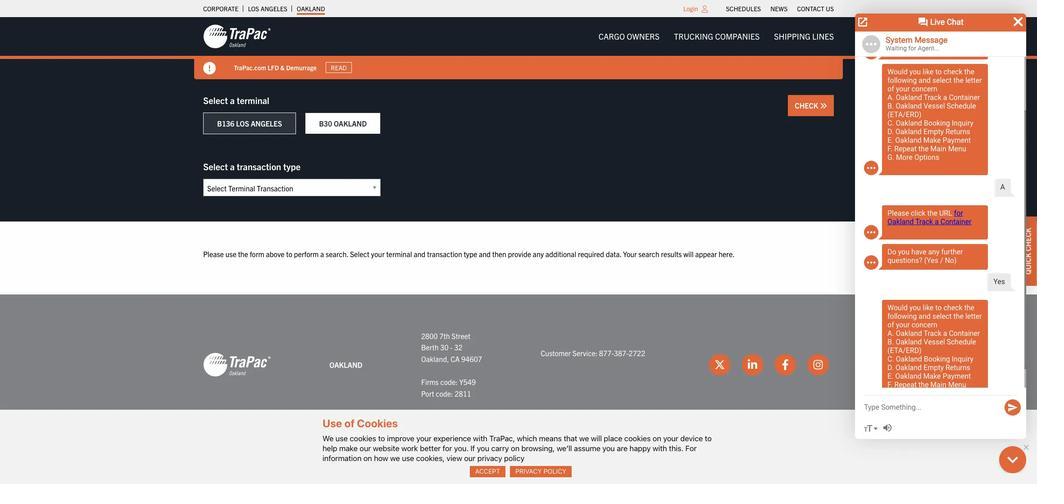 Task type: describe. For each thing, give the bounding box(es) containing it.
for
[[443, 444, 452, 453]]

trucking companies link
[[667, 27, 767, 46]]

all rights reserved. trapac llc © 2023
[[367, 446, 494, 454]]

oakland inside footer
[[330, 360, 363, 369]]

2 horizontal spatial &
[[615, 446, 619, 454]]

appear
[[695, 250, 717, 259]]

2811
[[455, 389, 471, 398]]

cookies
[[357, 418, 398, 430]]

results
[[661, 250, 682, 259]]

demurrage
[[286, 63, 317, 71]]

assume
[[574, 444, 601, 453]]

1 horizontal spatial to
[[378, 434, 385, 443]]

make
[[339, 444, 358, 453]]

privacy policy link
[[510, 466, 572, 478]]

a for terminal
[[230, 95, 235, 106]]

will inside the use of cookies we use cookies to improve your experience with trapac, which means that we will place cookies on your device to help make our website work better for you. if you carry on browsing, we'll assume you are happy with this. for information on how we use cookies, view our privacy policy
[[591, 434, 602, 443]]

contact us
[[797, 5, 834, 13]]

0 vertical spatial our
[[360, 444, 371, 453]]

owners
[[627, 31, 660, 41]]

this.
[[669, 444, 684, 453]]

select for select a transaction type
[[203, 161, 228, 172]]

search
[[639, 250, 660, 259]]

1 vertical spatial on
[[511, 444, 520, 453]]

2800 7th street berth 30 - 32 oakland, ca 94607
[[421, 332, 482, 364]]

we
[[323, 434, 334, 443]]

light image
[[702, 5, 708, 13]]

32
[[454, 343, 463, 352]]

that
[[564, 434, 577, 443]]

help
[[323, 444, 337, 453]]

trapac.com lfd & demurrage
[[234, 63, 317, 71]]

b30 oakland
[[319, 119, 367, 128]]

1 horizontal spatial privacy
[[621, 446, 645, 454]]

login
[[684, 5, 698, 13]]

search.
[[326, 250, 348, 259]]

2 horizontal spatial to
[[705, 434, 712, 443]]

1 vertical spatial oakland
[[334, 119, 367, 128]]

use
[[323, 418, 342, 430]]

which
[[517, 434, 537, 443]]

the
[[238, 250, 248, 259]]

ca
[[451, 355, 460, 364]]

select for select a terminal
[[203, 95, 228, 106]]

no image
[[1022, 443, 1031, 452]]

improve
[[387, 434, 415, 443]]

0 vertical spatial type
[[283, 161, 301, 172]]

0 horizontal spatial to
[[286, 250, 292, 259]]

banner containing cargo owners
[[0, 17, 1037, 79]]

trucking companies
[[674, 31, 760, 41]]

2722
[[629, 349, 646, 358]]

0 vertical spatial on
[[653, 434, 662, 443]]

us
[[826, 5, 834, 13]]

better
[[420, 444, 441, 453]]

2 horizontal spatial use
[[402, 454, 414, 463]]

read
[[331, 64, 347, 72]]

94607
[[462, 355, 482, 364]]

2 horizontal spatial your
[[663, 434, 679, 443]]

browsing,
[[522, 444, 555, 453]]

privacy policy
[[516, 468, 567, 476]]

2 | from the left
[[647, 446, 649, 454]]

port
[[421, 389, 434, 398]]

0 vertical spatial use
[[226, 250, 236, 259]]

0 vertical spatial with
[[473, 434, 488, 443]]

1 vertical spatial code:
[[436, 389, 453, 398]]

1 horizontal spatial our
[[464, 454, 476, 463]]

trucking
[[674, 31, 714, 41]]

view
[[447, 454, 462, 463]]

7th
[[440, 332, 450, 341]]

additional
[[546, 250, 577, 259]]

0 vertical spatial terminal
[[237, 95, 269, 106]]

here.
[[719, 250, 735, 259]]

select a terminal
[[203, 95, 269, 106]]

schedules link
[[726, 2, 761, 15]]

y549
[[459, 378, 476, 387]]

cookies,
[[416, 454, 445, 463]]

how
[[374, 454, 388, 463]]

0 vertical spatial we
[[579, 434, 589, 443]]

corporate
[[203, 5, 239, 13]]

1 vertical spatial los
[[236, 119, 249, 128]]

cargo owners link
[[592, 27, 667, 46]]

information
[[323, 454, 362, 463]]

2023
[[479, 446, 494, 454]]

check inside check button
[[795, 101, 820, 110]]

means
[[539, 434, 562, 443]]

387-
[[614, 349, 629, 358]]

oakland link
[[297, 2, 325, 15]]

please use the form above to perform a search. select your terminal and transaction type and then provide any additional required data. your search results will appear here.
[[203, 250, 735, 259]]

data.
[[606, 250, 622, 259]]

customer service: 877-387-2722
[[541, 349, 646, 358]]

©
[[472, 446, 478, 454]]

1 vertical spatial we
[[390, 454, 400, 463]]

experience
[[434, 434, 471, 443]]

tariff link
[[650, 446, 670, 454]]

lines
[[813, 31, 834, 41]]

security
[[541, 446, 569, 454]]

1 horizontal spatial use
[[336, 434, 348, 443]]

privacy inside privacy policy link
[[516, 468, 542, 476]]

b30
[[319, 119, 332, 128]]

los angeles link
[[248, 2, 287, 15]]



Task type: locate. For each thing, give the bounding box(es) containing it.
1 horizontal spatial check
[[1024, 228, 1033, 251]]

1 and from the left
[[414, 250, 426, 259]]

2 oakland image from the top
[[203, 353, 271, 378]]

1 horizontal spatial will
[[684, 250, 694, 259]]

trapac.com
[[234, 63, 266, 71]]

any
[[533, 250, 544, 259]]

angeles left oakland link
[[261, 5, 287, 13]]

your up 'better'
[[417, 434, 432, 443]]

reserved.
[[403, 446, 435, 454]]

1 vertical spatial our
[[464, 454, 476, 463]]

our right make
[[360, 444, 371, 453]]

shipping lines
[[774, 31, 834, 41]]

0 horizontal spatial check
[[795, 101, 820, 110]]

your
[[623, 250, 637, 259]]

angeles down select a terminal
[[251, 119, 282, 128]]

then
[[492, 250, 507, 259]]

service:
[[573, 349, 598, 358]]

cargo
[[599, 31, 625, 41]]

solid image
[[203, 62, 216, 75]]

0 horizontal spatial our
[[360, 444, 371, 453]]

-
[[450, 343, 453, 352]]

los angeles
[[248, 5, 287, 13]]

1 horizontal spatial your
[[417, 434, 432, 443]]

you.
[[454, 444, 469, 453]]

| down that
[[571, 446, 572, 454]]

1 horizontal spatial |
[[647, 446, 649, 454]]

to right device
[[705, 434, 712, 443]]

0 horizontal spatial with
[[473, 434, 488, 443]]

menu bar down light image
[[592, 27, 841, 46]]

877-
[[599, 349, 614, 358]]

0 horizontal spatial we
[[390, 454, 400, 463]]

read link
[[326, 62, 352, 73]]

privacy down the place
[[621, 446, 645, 454]]

check
[[795, 101, 820, 110], [1024, 228, 1033, 251]]

0 vertical spatial transaction
[[237, 161, 281, 172]]

1 horizontal spatial transaction
[[427, 250, 462, 259]]

0 horizontal spatial transaction
[[237, 161, 281, 172]]

trapac
[[436, 446, 459, 454]]

1 you from the left
[[477, 444, 490, 453]]

2 you from the left
[[603, 444, 615, 453]]

b136 los angeles
[[217, 119, 282, 128]]

of
[[344, 418, 355, 430]]

rights
[[379, 446, 401, 454]]

corporate link
[[203, 2, 239, 15]]

1 horizontal spatial and
[[479, 250, 491, 259]]

contact us link
[[797, 2, 834, 15]]

select up b136
[[203, 95, 228, 106]]

& down the place
[[615, 446, 619, 454]]

menu bar containing cargo owners
[[592, 27, 841, 46]]

we'll
[[557, 444, 572, 453]]

we up assume
[[579, 434, 589, 443]]

1 vertical spatial oakland image
[[203, 353, 271, 378]]

policy
[[504, 454, 525, 463]]

we
[[579, 434, 589, 443], [390, 454, 400, 463]]

1 horizontal spatial we
[[579, 434, 589, 443]]

all
[[367, 446, 378, 454]]

1 horizontal spatial type
[[464, 250, 477, 259]]

0 vertical spatial privacy
[[621, 446, 645, 454]]

place
[[604, 434, 623, 443]]

1 vertical spatial check
[[1024, 228, 1033, 251]]

1 horizontal spatial cookies
[[625, 434, 651, 443]]

1 horizontal spatial you
[[603, 444, 615, 453]]

footer containing 2800 7th street
[[0, 295, 1037, 464]]

transaction
[[237, 161, 281, 172], [427, 250, 462, 259]]

0 vertical spatial code:
[[441, 378, 458, 387]]

a down b136
[[230, 161, 235, 172]]

0 horizontal spatial use
[[226, 250, 236, 259]]

cookies up happy
[[625, 434, 651, 443]]

0 vertical spatial angeles
[[261, 5, 287, 13]]

1 oakland image from the top
[[203, 24, 271, 49]]

and
[[414, 250, 426, 259], [479, 250, 491, 259]]

select right the search.
[[350, 250, 370, 259]]

select down b136
[[203, 161, 228, 172]]

0 horizontal spatial you
[[477, 444, 490, 453]]

1 vertical spatial terminal
[[386, 250, 412, 259]]

0 vertical spatial oakland image
[[203, 24, 271, 49]]

are
[[617, 444, 628, 453]]

2 vertical spatial select
[[350, 250, 370, 259]]

to up website
[[378, 434, 385, 443]]

1 vertical spatial menu bar
[[592, 27, 841, 46]]

0 horizontal spatial type
[[283, 161, 301, 172]]

a left the search.
[[320, 250, 324, 259]]

1 | from the left
[[571, 446, 572, 454]]

if
[[471, 444, 475, 453]]

will
[[684, 250, 694, 259], [591, 434, 602, 443]]

firms
[[421, 378, 439, 387]]

with up ©
[[473, 434, 488, 443]]

1 vertical spatial will
[[591, 434, 602, 443]]

your up this.
[[663, 434, 679, 443]]

2 vertical spatial oakland
[[330, 360, 363, 369]]

quick check link
[[1019, 217, 1037, 286]]

1 vertical spatial with
[[653, 444, 667, 453]]

a up b136
[[230, 95, 235, 106]]

0 horizontal spatial will
[[591, 434, 602, 443]]

shipping lines link
[[767, 27, 841, 46]]

2 vertical spatial use
[[402, 454, 414, 463]]

angeles
[[261, 5, 287, 13], [251, 119, 282, 128]]

on down all
[[364, 454, 372, 463]]

a for transaction
[[230, 161, 235, 172]]

1 horizontal spatial &
[[535, 446, 539, 454]]

safety & security link
[[512, 446, 569, 454]]

0 horizontal spatial |
[[571, 446, 572, 454]]

code: right port
[[436, 389, 453, 398]]

1 horizontal spatial on
[[511, 444, 520, 453]]

2 vertical spatial on
[[364, 454, 372, 463]]

oakland image
[[203, 24, 271, 49], [203, 353, 271, 378]]

legal
[[574, 446, 592, 454]]

0 vertical spatial a
[[230, 95, 235, 106]]

code: up 2811
[[441, 378, 458, 387]]

use up make
[[336, 434, 348, 443]]

los right corporate
[[248, 5, 259, 13]]

device
[[681, 434, 703, 443]]

news
[[771, 5, 788, 13]]

our down llc
[[464, 454, 476, 463]]

for
[[686, 444, 697, 453]]

on up policy
[[511, 444, 520, 453]]

0 horizontal spatial and
[[414, 250, 426, 259]]

1 vertical spatial angeles
[[251, 119, 282, 128]]

on
[[653, 434, 662, 443], [511, 444, 520, 453], [364, 454, 372, 463]]

carry
[[491, 444, 509, 453]]

0 horizontal spatial privacy
[[516, 468, 542, 476]]

form
[[250, 250, 264, 259]]

will up safety & security | legal terms & privacy | tariff
[[591, 434, 602, 443]]

tariff
[[650, 446, 670, 454]]

0 horizontal spatial your
[[371, 250, 385, 259]]

0 vertical spatial menu bar
[[722, 2, 839, 15]]

2 vertical spatial a
[[320, 250, 324, 259]]

accept link
[[470, 466, 506, 478]]

0 horizontal spatial &
[[280, 63, 285, 71]]

menu bar up 'shipping'
[[722, 2, 839, 15]]

0 vertical spatial will
[[684, 250, 694, 259]]

0 vertical spatial select
[[203, 95, 228, 106]]

login link
[[684, 5, 698, 13]]

0 vertical spatial oakland
[[297, 5, 325, 13]]

oakland,
[[421, 355, 449, 364]]

los right b136
[[236, 119, 249, 128]]

banner
[[0, 17, 1037, 79]]

privacy
[[621, 446, 645, 454], [516, 468, 542, 476]]

happy
[[630, 444, 651, 453]]

safety & security | legal terms & privacy | tariff
[[512, 446, 670, 454]]

1 vertical spatial use
[[336, 434, 348, 443]]

quick
[[1024, 253, 1033, 275]]

2 and from the left
[[479, 250, 491, 259]]

use left the
[[226, 250, 236, 259]]

accept
[[475, 468, 500, 476]]

please
[[203, 250, 224, 259]]

footer
[[0, 295, 1037, 464]]

1 horizontal spatial with
[[653, 444, 667, 453]]

above
[[266, 250, 285, 259]]

2800
[[421, 332, 438, 341]]

we down rights at the bottom left of the page
[[390, 454, 400, 463]]

you right if on the left of the page
[[477, 444, 490, 453]]

30
[[440, 343, 449, 352]]

provide
[[508, 250, 531, 259]]

solid image
[[820, 102, 827, 110]]

oakland image inside footer
[[203, 353, 271, 378]]

berth
[[421, 343, 439, 352]]

cargo owners
[[599, 31, 660, 41]]

& right lfd
[[280, 63, 285, 71]]

llc
[[461, 446, 471, 454]]

0 horizontal spatial terminal
[[237, 95, 269, 106]]

to right above
[[286, 250, 292, 259]]

with left this.
[[653, 444, 667, 453]]

0 vertical spatial check
[[795, 101, 820, 110]]

quick check
[[1024, 228, 1033, 275]]

2 cookies from the left
[[625, 434, 651, 443]]

legal terms & privacy link
[[574, 446, 645, 454]]

menu bar
[[722, 2, 839, 15], [592, 27, 841, 46]]

street
[[452, 332, 471, 341]]

1 cookies from the left
[[350, 434, 376, 443]]

code:
[[441, 378, 458, 387], [436, 389, 453, 398]]

you down the place
[[603, 444, 615, 453]]

privacy down policy
[[516, 468, 542, 476]]

terminal
[[237, 95, 269, 106], [386, 250, 412, 259]]

terms
[[593, 446, 614, 454]]

check inside "quick check" link
[[1024, 228, 1033, 251]]

1 vertical spatial a
[[230, 161, 235, 172]]

cookies up all
[[350, 434, 376, 443]]

0 horizontal spatial on
[[364, 454, 372, 463]]

with
[[473, 434, 488, 443], [653, 444, 667, 453]]

2 horizontal spatial on
[[653, 434, 662, 443]]

1 vertical spatial select
[[203, 161, 228, 172]]

1 vertical spatial transaction
[[427, 250, 462, 259]]

your right the search.
[[371, 250, 385, 259]]

1 vertical spatial privacy
[[516, 468, 542, 476]]

type
[[283, 161, 301, 172], [464, 250, 477, 259]]

our
[[360, 444, 371, 453], [464, 454, 476, 463]]

0 vertical spatial los
[[248, 5, 259, 13]]

trapac,
[[490, 434, 515, 443]]

firms code:  y549 port code:  2811
[[421, 378, 476, 398]]

safety
[[512, 446, 533, 454]]

news link
[[771, 2, 788, 15]]

use down work
[[402, 454, 414, 463]]

menu bar containing schedules
[[722, 2, 839, 15]]

1 horizontal spatial terminal
[[386, 250, 412, 259]]

| left tariff
[[647, 446, 649, 454]]

lfd
[[268, 63, 279, 71]]

will right results
[[684, 250, 694, 259]]

on up tariff
[[653, 434, 662, 443]]

& right safety
[[535, 446, 539, 454]]

0 horizontal spatial cookies
[[350, 434, 376, 443]]

1 vertical spatial type
[[464, 250, 477, 259]]



Task type: vqa. For each thing, say whether or not it's contained in the screenshot.
middle 16:30
no



